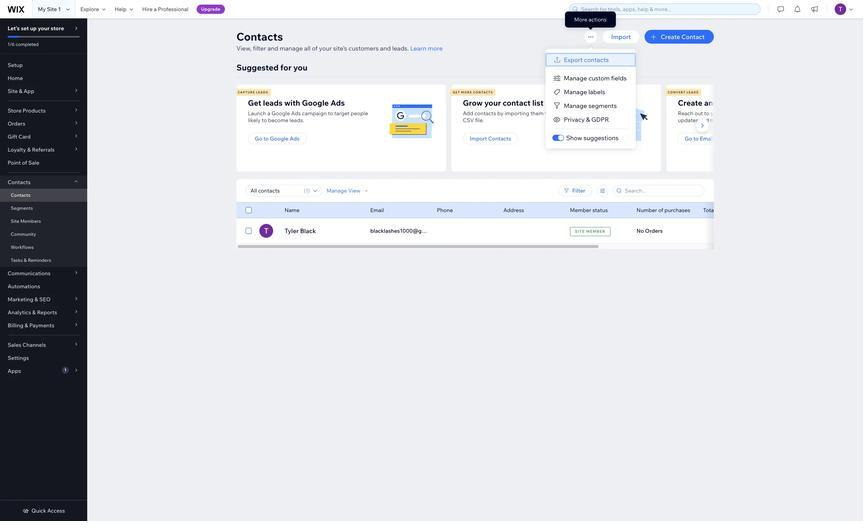 Task type: vqa. For each thing, say whether or not it's contained in the screenshot.
2nd test from right
no



Task type: describe. For each thing, give the bounding box(es) containing it.
to left target
[[328, 110, 333, 117]]

home link
[[0, 72, 87, 85]]

tyler black image
[[260, 224, 273, 238]]

contact
[[682, 33, 705, 41]]

go to email marketing button
[[678, 133, 748, 144]]

of for point of sale
[[22, 159, 27, 166]]

channels
[[23, 342, 46, 348]]

more.
[[711, 117, 725, 124]]

settings link
[[0, 351, 87, 364]]

suggested
[[237, 62, 279, 72]]

total
[[704, 207, 716, 214]]

1 horizontal spatial and
[[380, 44, 391, 52]]

updates
[[678, 117, 699, 124]]

site for site & app
[[8, 88, 18, 95]]

leads
[[263, 98, 283, 108]]

sales channels
[[8, 342, 46, 348]]

completed
[[16, 41, 39, 47]]

csv
[[463, 117, 474, 124]]

grow your contact list add contacts by importing them via gmail or a csv file.
[[463, 98, 579, 124]]

privacy & gdpr
[[564, 116, 610, 123]]

your inside contacts view, filter and manage all of your site's customers and leads. learn more
[[319, 44, 332, 52]]

segments link
[[0, 202, 87, 215]]

& for privacy
[[587, 116, 591, 123]]

help button
[[110, 0, 138, 18]]

(
[[304, 187, 306, 194]]

home
[[8, 75, 23, 82]]

reach
[[678, 110, 694, 117]]

view link
[[652, 224, 685, 238]]

reminders
[[28, 257, 51, 263]]

orders button
[[0, 117, 87, 130]]

0 vertical spatial google
[[302, 98, 329, 108]]

contacts inside dropdown button
[[8, 179, 31, 186]]

gift card button
[[0, 130, 87, 143]]

point
[[8, 159, 21, 166]]

google inside button
[[270, 135, 289, 142]]

1 inside sidebar element
[[64, 368, 66, 373]]

import for import contacts
[[470, 135, 487, 142]]

manage for manage view
[[327, 187, 347, 194]]

loyalty
[[8, 146, 26, 153]]

go for create
[[685, 135, 693, 142]]

go for get
[[255, 135, 262, 142]]

total amount spent
[[704, 207, 752, 214]]

campaign inside the create an email campaign reach out to your subscribers with newsletters, updates and more.
[[737, 98, 773, 108]]

get leads with google ads launch a google ads campaign to target people likely to become leads.
[[248, 98, 368, 124]]

no
[[637, 227, 644, 234]]

& for loyalty
[[27, 146, 31, 153]]

show suggestions
[[567, 134, 619, 142]]

marketing inside dropdown button
[[8, 296, 33, 303]]

seo
[[39, 296, 51, 303]]

name
[[285, 207, 300, 214]]

manage custom fields
[[564, 74, 627, 82]]

quick
[[32, 507, 46, 514]]

1 vertical spatial google
[[272, 110, 290, 117]]

quick access
[[32, 507, 65, 514]]

& for billing
[[25, 322, 28, 329]]

get more contacts
[[453, 90, 493, 94]]

& for site
[[19, 88, 22, 95]]

analytics
[[8, 309, 31, 316]]

manage view button
[[327, 187, 370, 194]]

contacts inside contacts view, filter and manage all of your site's customers and leads. learn more
[[237, 30, 283, 43]]

import for import
[[612, 33, 631, 41]]

site right my
[[47, 6, 57, 13]]

contact
[[503, 98, 531, 108]]

0 horizontal spatial and
[[268, 44, 278, 52]]

manage for manage labels
[[564, 88, 588, 96]]

leads for get
[[256, 90, 268, 94]]

1/6 completed
[[8, 41, 39, 47]]

0 vertical spatial ads
[[331, 98, 345, 108]]

list containing get leads with google ads
[[235, 85, 864, 172]]

setup link
[[0, 59, 87, 72]]

import contacts
[[470, 135, 512, 142]]

you
[[294, 62, 308, 72]]

export contacts
[[564, 56, 609, 64]]

customers
[[349, 44, 379, 52]]

of inside contacts view, filter and manage all of your site's customers and leads. learn more
[[312, 44, 318, 52]]

contacts inside button
[[585, 56, 609, 64]]

export
[[564, 56, 583, 64]]

phone
[[437, 207, 453, 214]]

leads for create
[[687, 90, 699, 94]]

point of sale
[[8, 159, 39, 166]]

capture
[[238, 90, 255, 94]]

store
[[51, 25, 64, 32]]

campaign inside the get leads with google ads launch a google ads campaign to target people likely to become leads.
[[302, 110, 327, 117]]

filter
[[573, 187, 586, 194]]

your inside sidebar element
[[38, 25, 49, 32]]

target
[[335, 110, 350, 117]]

filter button
[[559, 185, 593, 196]]

privacy & gdpr button
[[546, 113, 636, 126]]

communications button
[[0, 267, 87, 280]]

)
[[308, 187, 310, 194]]

billing & payments button
[[0, 319, 87, 332]]

convert
[[668, 90, 686, 94]]

go to google ads button
[[248, 133, 307, 144]]

launch
[[248, 110, 266, 117]]

for
[[281, 62, 292, 72]]

export contacts button
[[546, 53, 636, 67]]

analytics & reports
[[8, 309, 57, 316]]

segments
[[589, 102, 617, 109]]

spent
[[738, 207, 752, 214]]

import contacts button
[[463, 133, 518, 144]]

member status
[[570, 207, 608, 214]]

add
[[463, 110, 474, 117]]

contacts button
[[0, 176, 87, 189]]

suggested for you
[[237, 62, 308, 72]]

community
[[11, 231, 36, 237]]

import button
[[603, 30, 641, 44]]

sidebar element
[[0, 18, 87, 521]]

more
[[575, 16, 588, 23]]

Search... field
[[623, 185, 703, 196]]

1 vertical spatial view
[[661, 227, 675, 235]]

contacts inside grow your contact list add contacts by importing them via gmail or a csv file.
[[475, 110, 496, 117]]

1 vertical spatial 1
[[306, 187, 308, 194]]

site for site members
[[11, 218, 19, 224]]

number
[[637, 207, 658, 214]]

manage
[[280, 44, 303, 52]]

0 vertical spatial view
[[348, 187, 361, 194]]

sale
[[28, 159, 39, 166]]

to right likely
[[262, 117, 267, 124]]



Task type: locate. For each thing, give the bounding box(es) containing it.
0 horizontal spatial marketing
[[8, 296, 33, 303]]

1 horizontal spatial orders
[[646, 227, 663, 234]]

member down status
[[587, 229, 606, 234]]

1 horizontal spatial a
[[268, 110, 271, 117]]

go down likely
[[255, 135, 262, 142]]

with right leads
[[285, 98, 300, 108]]

newsletters,
[[766, 110, 796, 117]]

0 vertical spatial import
[[612, 33, 631, 41]]

view
[[348, 187, 361, 194], [661, 227, 675, 235]]

setup
[[8, 62, 23, 69]]

communications
[[8, 270, 51, 277]]

leads. right become
[[290, 117, 304, 124]]

and right customers
[[380, 44, 391, 52]]

a inside grow your contact list add contacts by importing them via gmail or a csv file.
[[576, 110, 579, 117]]

ads up target
[[331, 98, 345, 108]]

a inside "link"
[[154, 6, 157, 13]]

manage for manage segments
[[564, 102, 588, 109]]

1 horizontal spatial leads
[[687, 90, 699, 94]]

with inside the get leads with google ads launch a google ads campaign to target people likely to become leads.
[[285, 98, 300, 108]]

app
[[24, 88, 34, 95]]

& left gdpr
[[587, 116, 591, 123]]

2 horizontal spatial 1
[[306, 187, 308, 194]]

1 horizontal spatial campaign
[[737, 98, 773, 108]]

0 vertical spatial leads.
[[392, 44, 409, 52]]

manage segments
[[564, 102, 617, 109]]

& for analytics
[[32, 309, 36, 316]]

let's set up your store
[[8, 25, 64, 32]]

1 down settings link
[[64, 368, 66, 373]]

black
[[300, 227, 316, 235]]

and inside the create an email campaign reach out to your subscribers with newsletters, updates and more.
[[700, 117, 710, 124]]

site inside popup button
[[8, 88, 18, 95]]

contacts up segments
[[11, 192, 30, 198]]

leads. inside the get leads with google ads launch a google ads campaign to target people likely to become leads.
[[290, 117, 304, 124]]

to down become
[[264, 135, 269, 142]]

& inside 'link'
[[24, 257, 27, 263]]

gmail
[[554, 110, 568, 117]]

& right loyalty
[[27, 146, 31, 153]]

ads inside the 'go to google ads' button
[[290, 135, 300, 142]]

email up blacklashes1000@gmail.com
[[371, 207, 384, 214]]

0 horizontal spatial contacts
[[475, 110, 496, 117]]

and left the more.
[[700, 117, 710, 124]]

go down the updates
[[685, 135, 693, 142]]

&
[[19, 88, 22, 95], [587, 116, 591, 123], [27, 146, 31, 153], [24, 257, 27, 263], [35, 296, 38, 303], [32, 309, 36, 316], [25, 322, 28, 329]]

billing & payments
[[8, 322, 54, 329]]

with inside the create an email campaign reach out to your subscribers with newsletters, updates and more.
[[754, 110, 764, 117]]

& inside "popup button"
[[25, 322, 28, 329]]

store products button
[[0, 104, 87, 117]]

manage up manage labels
[[564, 74, 588, 82]]

campaign left target
[[302, 110, 327, 117]]

access
[[47, 507, 65, 514]]

1 horizontal spatial email
[[700, 135, 714, 142]]

& left reports
[[32, 309, 36, 316]]

2 horizontal spatial and
[[700, 117, 710, 124]]

1 vertical spatial import
[[470, 135, 487, 142]]

2 vertical spatial of
[[659, 207, 664, 214]]

& for tasks
[[24, 257, 27, 263]]

orders inside dropdown button
[[8, 120, 25, 127]]

manage
[[564, 74, 588, 82], [564, 88, 588, 96], [564, 102, 588, 109], [327, 187, 347, 194]]

learn more button
[[411, 44, 443, 53]]

create left contact
[[661, 33, 681, 41]]

leads right the convert
[[687, 90, 699, 94]]

1 vertical spatial ads
[[291, 110, 301, 117]]

1 horizontal spatial contacts
[[585, 56, 609, 64]]

0 vertical spatial email
[[700, 135, 714, 142]]

my site 1
[[38, 6, 61, 13]]

show
[[567, 134, 583, 142]]

1 right unsaved view field
[[306, 187, 308, 194]]

1 vertical spatial member
[[587, 229, 606, 234]]

and
[[268, 44, 278, 52], [380, 44, 391, 52], [700, 117, 710, 124]]

0 horizontal spatial leads
[[256, 90, 268, 94]]

store
[[8, 107, 21, 114]]

create inside the create an email campaign reach out to your subscribers with newsletters, updates and more.
[[678, 98, 703, 108]]

of right number
[[659, 207, 664, 214]]

list
[[235, 85, 864, 172]]

gift card
[[8, 133, 31, 140]]

0 vertical spatial member
[[570, 207, 592, 214]]

of inside sidebar element
[[22, 159, 27, 166]]

workflows
[[11, 244, 34, 250]]

& inside "button"
[[587, 116, 591, 123]]

import down file.
[[470, 135, 487, 142]]

member left status
[[570, 207, 592, 214]]

of for number of purchases
[[659, 207, 664, 214]]

create up reach
[[678, 98, 703, 108]]

2 horizontal spatial a
[[576, 110, 579, 117]]

explore
[[80, 6, 99, 13]]

list
[[533, 98, 544, 108]]

2 leads from the left
[[687, 90, 699, 94]]

your down an
[[711, 110, 722, 117]]

0 vertical spatial with
[[285, 98, 300, 108]]

2 vertical spatial 1
[[64, 368, 66, 373]]

all
[[304, 44, 311, 52]]

email down the more.
[[700, 135, 714, 142]]

tasks & reminders
[[11, 257, 51, 263]]

manage labels button
[[546, 85, 636, 99]]

& inside dropdown button
[[32, 309, 36, 316]]

leads
[[256, 90, 268, 94], [687, 90, 699, 94]]

0 vertical spatial create
[[661, 33, 681, 41]]

marketing up analytics
[[8, 296, 33, 303]]

more
[[428, 44, 443, 52]]

marketing
[[715, 135, 741, 142], [8, 296, 33, 303]]

actions
[[589, 16, 607, 23]]

sales channels button
[[0, 338, 87, 351]]

1 vertical spatial with
[[754, 110, 764, 117]]

marketing down the more.
[[715, 135, 741, 142]]

marketing inside button
[[715, 135, 741, 142]]

your left site's
[[319, 44, 332, 52]]

tyler black
[[285, 227, 316, 235]]

menu
[[546, 53, 636, 145]]

to
[[328, 110, 333, 117], [705, 110, 710, 117], [262, 117, 267, 124], [264, 135, 269, 142], [694, 135, 699, 142]]

1 horizontal spatial of
[[312, 44, 318, 52]]

2 horizontal spatial of
[[659, 207, 664, 214]]

payments
[[29, 322, 54, 329]]

manage view
[[327, 187, 361, 194]]

1 horizontal spatial leads.
[[392, 44, 409, 52]]

contacts inside "link"
[[11, 192, 30, 198]]

import up the export contacts button
[[612, 33, 631, 41]]

1 right my
[[58, 6, 61, 13]]

None checkbox
[[246, 226, 252, 235]]

file.
[[475, 117, 484, 124]]

people
[[351, 110, 368, 117]]

leads. inside contacts view, filter and manage all of your site's customers and leads. learn more
[[392, 44, 409, 52]]

your right up
[[38, 25, 49, 32]]

site & app button
[[0, 85, 87, 98]]

to right out
[[705, 110, 710, 117]]

a
[[154, 6, 157, 13], [268, 110, 271, 117], [576, 110, 579, 117]]

billing
[[8, 322, 23, 329]]

0 horizontal spatial view
[[348, 187, 361, 194]]

1 vertical spatial campaign
[[302, 110, 327, 117]]

manage right ')'
[[327, 187, 347, 194]]

site inside "link"
[[11, 218, 19, 224]]

subscribers
[[723, 110, 753, 117]]

of right all
[[312, 44, 318, 52]]

marketing & seo button
[[0, 293, 87, 306]]

site down segments
[[11, 218, 19, 224]]

1 go from the left
[[255, 135, 262, 142]]

get
[[248, 98, 261, 108]]

to inside the create an email campaign reach out to your subscribers with newsletters, updates and more.
[[705, 110, 710, 117]]

site for site member
[[575, 229, 585, 234]]

& left seo
[[35, 296, 38, 303]]

with right "subscribers"
[[754, 110, 764, 117]]

your inside the create an email campaign reach out to your subscribers with newsletters, updates and more.
[[711, 110, 722, 117]]

1 horizontal spatial 1
[[64, 368, 66, 373]]

0 horizontal spatial import
[[470, 135, 487, 142]]

1 horizontal spatial import
[[612, 33, 631, 41]]

my
[[38, 6, 46, 13]]

0 horizontal spatial of
[[22, 159, 27, 166]]

to down the updates
[[694, 135, 699, 142]]

contacts up filter
[[237, 30, 283, 43]]

capture leads
[[238, 90, 268, 94]]

contacts
[[237, 30, 283, 43], [489, 135, 512, 142], [8, 179, 31, 186], [11, 192, 30, 198]]

amount
[[717, 207, 736, 214]]

gdpr
[[592, 116, 610, 123]]

leads. left "learn" in the top of the page
[[392, 44, 409, 52]]

and right filter
[[268, 44, 278, 52]]

view,
[[237, 44, 252, 52]]

site down 'home'
[[8, 88, 18, 95]]

a right or
[[576, 110, 579, 117]]

2 vertical spatial ads
[[290, 135, 300, 142]]

& for marketing
[[35, 296, 38, 303]]

orders down store
[[8, 120, 25, 127]]

& left app
[[19, 88, 22, 95]]

filter
[[253, 44, 266, 52]]

contacts up "manage custom fields"
[[585, 56, 609, 64]]

1 vertical spatial of
[[22, 159, 27, 166]]

orders right the no
[[646, 227, 663, 234]]

manage for manage custom fields
[[564, 74, 588, 82]]

2 vertical spatial google
[[270, 135, 289, 142]]

0 vertical spatial campaign
[[737, 98, 773, 108]]

create for contact
[[661, 33, 681, 41]]

menu containing export contacts
[[546, 53, 636, 145]]

settings
[[8, 355, 29, 361]]

0 vertical spatial marketing
[[715, 135, 741, 142]]

contacts left by
[[475, 110, 496, 117]]

0 horizontal spatial campaign
[[302, 110, 327, 117]]

out
[[695, 110, 704, 117]]

1 vertical spatial marketing
[[8, 296, 33, 303]]

tyler
[[285, 227, 299, 235]]

0 vertical spatial contacts
[[585, 56, 609, 64]]

ads right become
[[291, 110, 301, 117]]

0 horizontal spatial go
[[255, 135, 262, 142]]

your up by
[[485, 98, 501, 108]]

more actions
[[575, 16, 607, 23]]

& inside popup button
[[19, 88, 22, 95]]

a down leads
[[268, 110, 271, 117]]

1 vertical spatial contacts
[[475, 110, 496, 117]]

site down member status
[[575, 229, 585, 234]]

ads down the get leads with google ads launch a google ads campaign to target people likely to become leads.
[[290, 135, 300, 142]]

manage up manage segments
[[564, 88, 588, 96]]

1 vertical spatial email
[[371, 207, 384, 214]]

upgrade
[[201, 6, 220, 12]]

labels
[[589, 88, 606, 96]]

1 vertical spatial leads.
[[290, 117, 304, 124]]

your
[[38, 25, 49, 32], [319, 44, 332, 52], [485, 98, 501, 108], [711, 110, 722, 117]]

0 vertical spatial orders
[[8, 120, 25, 127]]

1 leads from the left
[[256, 90, 268, 94]]

Search for tools, apps, help & more... field
[[579, 4, 758, 15]]

of left the 'sale'
[[22, 159, 27, 166]]

reports
[[37, 309, 57, 316]]

campaign up "subscribers"
[[737, 98, 773, 108]]

1 horizontal spatial marketing
[[715, 135, 741, 142]]

2 go from the left
[[685, 135, 693, 142]]

create inside button
[[661, 33, 681, 41]]

analytics & reports button
[[0, 306, 87, 319]]

your inside grow your contact list add contacts by importing them via gmail or a csv file.
[[485, 98, 501, 108]]

status
[[593, 207, 608, 214]]

manage up or
[[564, 102, 588, 109]]

0 horizontal spatial a
[[154, 6, 157, 13]]

1 vertical spatial orders
[[646, 227, 663, 234]]

1 vertical spatial create
[[678, 98, 703, 108]]

products
[[23, 107, 46, 114]]

contacts view, filter and manage all of your site's customers and leads. learn more
[[237, 30, 443, 52]]

loyalty & referrals button
[[0, 143, 87, 156]]

a right hire
[[154, 6, 157, 13]]

them
[[531, 110, 544, 117]]

marketing & seo
[[8, 296, 51, 303]]

& right the billing
[[25, 322, 28, 329]]

go to google ads
[[255, 135, 300, 142]]

create an email campaign reach out to your subscribers with newsletters, updates and more.
[[678, 98, 796, 124]]

a inside the get leads with google ads launch a google ads campaign to target people likely to become leads.
[[268, 110, 271, 117]]

create contact button
[[645, 30, 714, 44]]

loyalty & referrals
[[8, 146, 55, 153]]

site member
[[575, 229, 606, 234]]

leads up get
[[256, 90, 268, 94]]

0 vertical spatial 1
[[58, 6, 61, 13]]

1/6
[[8, 41, 15, 47]]

members
[[20, 218, 41, 224]]

0 horizontal spatial orders
[[8, 120, 25, 127]]

& right tasks
[[24, 257, 27, 263]]

with
[[285, 98, 300, 108], [754, 110, 764, 117]]

0 vertical spatial of
[[312, 44, 318, 52]]

contacts inside button
[[489, 135, 512, 142]]

email inside button
[[700, 135, 714, 142]]

up
[[30, 25, 37, 32]]

1 horizontal spatial view
[[661, 227, 675, 235]]

manage custom fields button
[[546, 71, 636, 85]]

create for an
[[678, 98, 703, 108]]

1 horizontal spatial with
[[754, 110, 764, 117]]

0 horizontal spatial 1
[[58, 6, 61, 13]]

1 horizontal spatial go
[[685, 135, 693, 142]]

contacts down 'point of sale'
[[8, 179, 31, 186]]

0 horizontal spatial leads.
[[290, 117, 304, 124]]

manage labels
[[564, 88, 606, 96]]

orders
[[8, 120, 25, 127], [646, 227, 663, 234]]

0 horizontal spatial email
[[371, 207, 384, 214]]

contacts down by
[[489, 135, 512, 142]]

hire
[[142, 6, 153, 13]]

Unsaved view field
[[248, 185, 302, 196]]

site members
[[11, 218, 41, 224]]

None checkbox
[[246, 206, 252, 215]]

0 horizontal spatial with
[[285, 98, 300, 108]]

tasks & reminders link
[[0, 254, 87, 267]]

sales
[[8, 342, 21, 348]]



